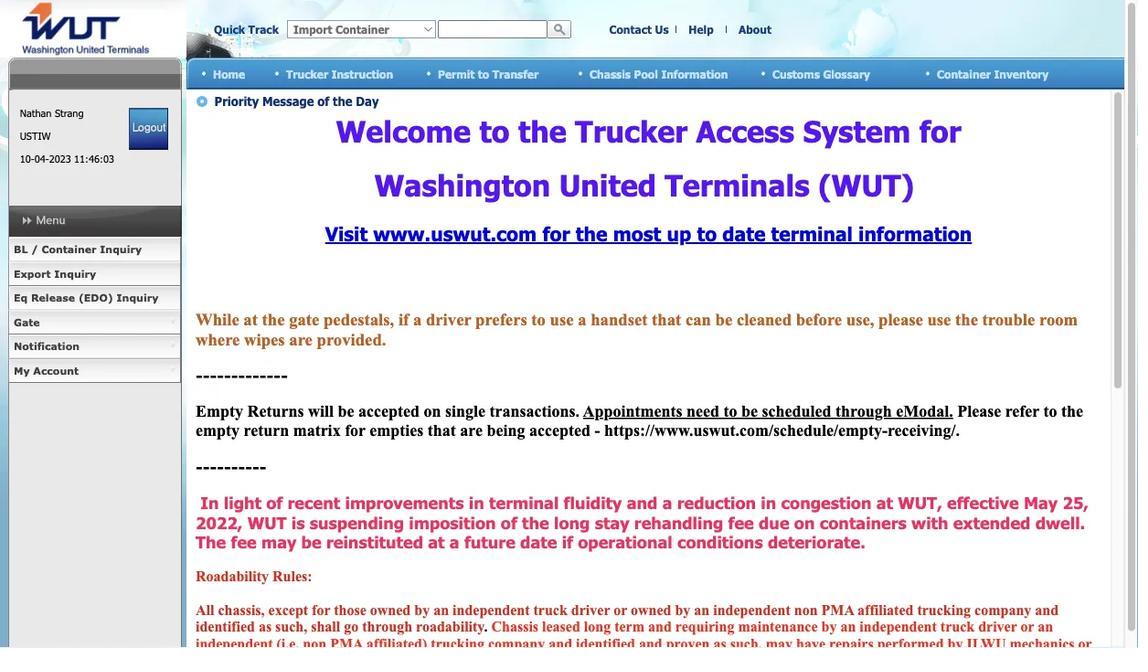Task type: locate. For each thing, give the bounding box(es) containing it.
container inside bl / container inquiry link
[[42, 243, 97, 256]]

export
[[14, 267, 51, 280]]

bl / container inquiry
[[14, 243, 142, 256]]

transfer
[[493, 67, 539, 80]]

ustiw
[[20, 130, 51, 142]]

inquiry up export inquiry link
[[100, 243, 142, 256]]

trucker
[[286, 67, 328, 80]]

release
[[31, 292, 75, 304]]

pool
[[634, 67, 658, 80]]

container left inventory
[[937, 67, 991, 80]]

eq release (edo) inquiry link
[[8, 286, 181, 310]]

export inquiry
[[14, 267, 96, 280]]

0 horizontal spatial container
[[42, 243, 97, 256]]

inquiry
[[100, 243, 142, 256], [54, 267, 96, 280], [117, 292, 158, 304]]

container up export inquiry
[[42, 243, 97, 256]]

04-
[[34, 153, 49, 165]]

11:46:03
[[74, 153, 114, 165]]

10-04-2023 11:46:03
[[20, 153, 114, 165]]

2 vertical spatial inquiry
[[117, 292, 158, 304]]

gate
[[14, 316, 40, 328]]

gate link
[[8, 310, 181, 335]]

/
[[31, 243, 38, 256]]

contact us link
[[609, 23, 669, 36]]

my account
[[14, 364, 79, 377]]

None text field
[[438, 20, 548, 38]]

0 vertical spatial inquiry
[[100, 243, 142, 256]]

glossary
[[823, 67, 870, 80]]

contact
[[609, 23, 652, 36]]

information
[[661, 67, 728, 80]]

chassis pool information
[[590, 67, 728, 80]]

about link
[[739, 23, 772, 36]]

1 vertical spatial container
[[42, 243, 97, 256]]

1 vertical spatial inquiry
[[54, 267, 96, 280]]

account
[[33, 364, 79, 377]]

inquiry down bl / container inquiry
[[54, 267, 96, 280]]

quick track
[[214, 23, 279, 36]]

strang
[[55, 107, 84, 119]]

inquiry right (edo)
[[117, 292, 158, 304]]

eq
[[14, 292, 28, 304]]

container
[[937, 67, 991, 80], [42, 243, 97, 256]]

about
[[739, 23, 772, 36]]

1 horizontal spatial container
[[937, 67, 991, 80]]

contact us
[[609, 23, 669, 36]]



Task type: describe. For each thing, give the bounding box(es) containing it.
my account link
[[8, 359, 181, 383]]

0 vertical spatial container
[[937, 67, 991, 80]]

inquiry for (edo)
[[117, 292, 158, 304]]

nathan strang
[[20, 107, 84, 119]]

(edo)
[[79, 292, 113, 304]]

inquiry for container
[[100, 243, 142, 256]]

trucker instruction
[[286, 67, 393, 80]]

instruction
[[332, 67, 393, 80]]

chassis
[[590, 67, 631, 80]]

permit
[[438, 67, 475, 80]]

export inquiry link
[[8, 262, 181, 286]]

us
[[655, 23, 669, 36]]

quick
[[214, 23, 245, 36]]

help
[[689, 23, 714, 36]]

bl / container inquiry link
[[8, 238, 181, 262]]

help link
[[689, 23, 714, 36]]

2023
[[49, 153, 71, 165]]

my
[[14, 364, 30, 377]]

notification link
[[8, 335, 181, 359]]

home
[[213, 67, 245, 80]]

to
[[478, 67, 489, 80]]

nathan
[[20, 107, 52, 119]]

notification
[[14, 340, 80, 352]]

customs glossary
[[773, 67, 870, 80]]

eq release (edo) inquiry
[[14, 292, 158, 304]]

track
[[248, 23, 279, 36]]

bl
[[14, 243, 28, 256]]

permit to transfer
[[438, 67, 539, 80]]

customs
[[773, 67, 820, 80]]

10-
[[20, 153, 34, 165]]

inventory
[[994, 67, 1049, 80]]

container inventory
[[937, 67, 1049, 80]]

login image
[[129, 108, 168, 150]]



Task type: vqa. For each thing, say whether or not it's contained in the screenshot.
'Inquiry' within Bl / Container Inquiry Link
no



